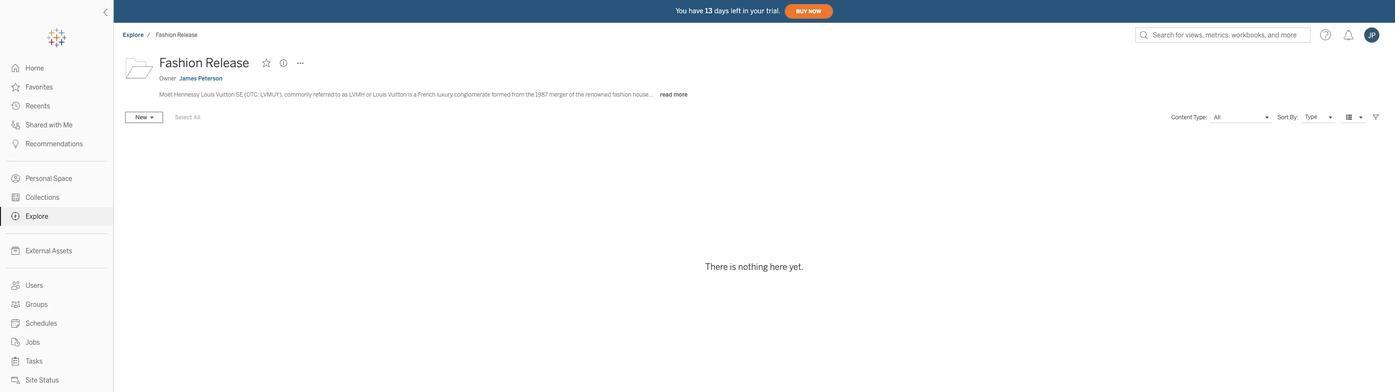 Task type: locate. For each thing, give the bounding box(es) containing it.
shared with me link
[[0, 116, 113, 135]]

by text only_f5he34f image inside tasks link
[[11, 357, 20, 366]]

new button
[[125, 112, 163, 123]]

by text only_f5he34f image
[[11, 83, 20, 91], [11, 174, 20, 183], [11, 193, 20, 202], [11, 212, 20, 221], [11, 282, 20, 290], [11, 301, 20, 309], [11, 319, 20, 328], [11, 357, 20, 366]]

vuitton left se
[[216, 91, 235, 98]]

yet.
[[789, 262, 804, 273]]

by text only_f5he34f image inside favorites link
[[11, 83, 20, 91]]

lvmh
[[349, 91, 365, 98]]

by text only_f5he34f image for external assets
[[11, 247, 20, 255]]

is
[[408, 91, 412, 98], [730, 262, 736, 273]]

explore for explore /
[[123, 32, 144, 38]]

by text only_f5he34f image inside shared with me link
[[11, 121, 20, 129]]

1 vertical spatial fashion
[[159, 55, 203, 71]]

by text only_f5he34f image for tasks
[[11, 357, 20, 366]]

by text only_f5he34f image for recommendations
[[11, 140, 20, 148]]

commonly
[[284, 91, 312, 98]]

shared
[[26, 121, 47, 129]]

lvmuy),
[[260, 91, 283, 98]]

release right "/"
[[177, 32, 197, 38]]

by text only_f5he34f image left site
[[11, 376, 20, 385]]

3 by text only_f5he34f image from the top
[[11, 193, 20, 202]]

personal space link
[[0, 169, 113, 188]]

the left 1987
[[526, 91, 534, 98]]

select
[[175, 114, 192, 121]]

7 by text only_f5he34f image from the top
[[11, 376, 20, 385]]

5 by text only_f5he34f image from the top
[[11, 282, 20, 290]]

main navigation. press the up and down arrow keys to access links. element
[[0, 59, 113, 392]]

fashion release up james peterson link
[[159, 55, 249, 71]]

explore inside main navigation. press the up and down arrow keys to access links. element
[[26, 213, 48, 221]]

you have 13 days left in your trial.
[[676, 7, 781, 15]]

by text only_f5he34f image inside external assets link
[[11, 247, 20, 255]]

by text only_f5he34f image left recents
[[11, 102, 20, 110]]

space
[[53, 175, 72, 183]]

2 by text only_f5he34f image from the top
[[11, 102, 20, 110]]

with
[[49, 121, 62, 129]]

by text only_f5he34f image inside collections link
[[11, 193, 20, 202]]

4 by text only_f5he34f image from the top
[[11, 140, 20, 148]]

here
[[770, 262, 787, 273]]

jobs
[[26, 339, 40, 347]]

by text only_f5he34f image left shared
[[11, 121, 20, 129]]

by text only_f5he34f image inside home link
[[11, 64, 20, 73]]

by text only_f5he34f image left home
[[11, 64, 20, 73]]

0 horizontal spatial explore
[[26, 213, 48, 221]]

by text only_f5he34f image for users
[[11, 282, 20, 290]]

now
[[809, 8, 821, 14]]

users link
[[0, 276, 113, 295]]

fashion release right "/"
[[156, 32, 197, 38]]

hennessy
[[174, 91, 200, 98]]

0 horizontal spatial release
[[177, 32, 197, 38]]

(otc:
[[244, 91, 259, 98]]

1 vertical spatial is
[[730, 262, 736, 273]]

by text only_f5he34f image left jobs
[[11, 338, 20, 347]]

by text only_f5he34f image for shared with me
[[11, 121, 20, 129]]

7 by text only_f5he34f image from the top
[[11, 319, 20, 328]]

by text only_f5he34f image for home
[[11, 64, 20, 73]]

select all
[[175, 114, 200, 121]]

0 horizontal spatial the
[[526, 91, 534, 98]]

read more
[[660, 91, 688, 98]]

favorites
[[26, 83, 53, 91]]

explore left "/"
[[123, 32, 144, 38]]

1 the from the left
[[526, 91, 534, 98]]

project image
[[125, 54, 154, 82]]

1 horizontal spatial the
[[576, 91, 584, 98]]

0 horizontal spatial is
[[408, 91, 412, 98]]

fashion up james
[[159, 55, 203, 71]]

0 vertical spatial fashion release
[[156, 32, 197, 38]]

0 horizontal spatial explore link
[[0, 207, 113, 226]]

recommendations link
[[0, 135, 113, 154]]

by text only_f5he34f image for groups
[[11, 301, 20, 309]]

0 horizontal spatial louis
[[201, 91, 215, 98]]

by text only_f5he34f image
[[11, 64, 20, 73], [11, 102, 20, 110], [11, 121, 20, 129], [11, 140, 20, 148], [11, 247, 20, 255], [11, 338, 20, 347], [11, 376, 20, 385]]

release
[[177, 32, 197, 38], [205, 55, 249, 71]]

content
[[1171, 114, 1192, 121]]

fashion right "/"
[[156, 32, 176, 38]]

1 vertical spatial fashion release
[[159, 55, 249, 71]]

by text only_f5he34f image left the 'recommendations'
[[11, 140, 20, 148]]

1 horizontal spatial vuitton
[[388, 91, 407, 98]]

site status link
[[0, 371, 113, 390]]

by text only_f5he34f image for collections
[[11, 193, 20, 202]]

2 by text only_f5he34f image from the top
[[11, 174, 20, 183]]

by text only_f5he34f image inside explore link
[[11, 212, 20, 221]]

1 horizontal spatial louis
[[373, 91, 387, 98]]

8 by text only_f5he34f image from the top
[[11, 357, 20, 366]]

by text only_f5he34f image inside the groups link
[[11, 301, 20, 309]]

1 by text only_f5he34f image from the top
[[11, 64, 20, 73]]

moët hennessy louis vuitton se (otc: lvmuy), commonly referred to as lvmh or louis vuitton is a french luxury conglomerate formed from the 1987 merger of the renowned fashion house…
[[159, 91, 653, 98]]

owner
[[159, 75, 176, 82]]

1 vertical spatial explore
[[26, 213, 48, 221]]

1 horizontal spatial is
[[730, 262, 736, 273]]

nothing
[[738, 262, 768, 273]]

home link
[[0, 59, 113, 78]]

the right 'of'
[[576, 91, 584, 98]]

shared with me
[[26, 121, 73, 129]]

a
[[413, 91, 417, 98]]

favorites link
[[0, 78, 113, 97]]

is left a
[[408, 91, 412, 98]]

1 horizontal spatial explore
[[123, 32, 144, 38]]

by text only_f5he34f image left external
[[11, 247, 20, 255]]

navigation panel element
[[0, 28, 113, 392]]

louis right or
[[373, 91, 387, 98]]

fashion release
[[156, 32, 197, 38], [159, 55, 249, 71]]

louis down peterson
[[201, 91, 215, 98]]

by text only_f5he34f image inside recents link
[[11, 102, 20, 110]]

5 by text only_f5he34f image from the top
[[11, 247, 20, 255]]

explore link left "/"
[[122, 31, 144, 39]]

by text only_f5he34f image inside recommendations link
[[11, 140, 20, 148]]

by text only_f5he34f image inside site status link
[[11, 376, 20, 385]]

recommendations
[[26, 140, 83, 148]]

the
[[526, 91, 534, 98], [576, 91, 584, 98]]

is right there
[[730, 262, 736, 273]]

assets
[[52, 247, 72, 255]]

from
[[512, 91, 524, 98]]

release up peterson
[[205, 55, 249, 71]]

3 by text only_f5he34f image from the top
[[11, 121, 20, 129]]

0 vertical spatial explore link
[[122, 31, 144, 39]]

4 by text only_f5he34f image from the top
[[11, 212, 20, 221]]

1 vertical spatial release
[[205, 55, 249, 71]]

fashion release element
[[153, 32, 200, 38]]

1 vuitton from the left
[[216, 91, 235, 98]]

2 vuitton from the left
[[388, 91, 407, 98]]

by text only_f5he34f image for jobs
[[11, 338, 20, 347]]

6 by text only_f5he34f image from the top
[[11, 338, 20, 347]]

by text only_f5he34f image inside jobs link
[[11, 338, 20, 347]]

by text only_f5he34f image inside personal space link
[[11, 174, 20, 183]]

explore
[[123, 32, 144, 38], [26, 213, 48, 221]]

left
[[731, 7, 741, 15]]

explore link
[[122, 31, 144, 39], [0, 207, 113, 226]]

0 horizontal spatial vuitton
[[216, 91, 235, 98]]

sort
[[1277, 114, 1289, 121]]

0 vertical spatial explore
[[123, 32, 144, 38]]

explore down collections
[[26, 213, 48, 221]]

trial.
[[766, 7, 781, 15]]

buy now
[[796, 8, 821, 14]]

by text only_f5he34f image inside users link
[[11, 282, 20, 290]]

vuitton left a
[[388, 91, 407, 98]]

site
[[26, 377, 37, 385]]

by text only_f5he34f image inside schedules link
[[11, 319, 20, 328]]

1 by text only_f5he34f image from the top
[[11, 83, 20, 91]]

site status
[[26, 377, 59, 385]]

0 vertical spatial fashion
[[156, 32, 176, 38]]

james peterson link
[[179, 74, 222, 83]]

explore link down collections
[[0, 207, 113, 226]]

6 by text only_f5he34f image from the top
[[11, 301, 20, 309]]

have
[[689, 7, 703, 15]]

external assets link
[[0, 242, 113, 261]]

1 horizontal spatial release
[[205, 55, 249, 71]]



Task type: vqa. For each thing, say whether or not it's contained in the screenshot.
by text only_f5he34f image inside Collections link
yes



Task type: describe. For each thing, give the bounding box(es) containing it.
type:
[[1193, 114, 1207, 121]]

select all button
[[169, 112, 207, 123]]

fashion
[[612, 91, 631, 98]]

by text only_f5he34f image for favorites
[[11, 83, 20, 91]]

renowned
[[585, 91, 611, 98]]

by text only_f5he34f image for recents
[[11, 102, 20, 110]]

buy
[[796, 8, 807, 14]]

0 vertical spatial release
[[177, 32, 197, 38]]

peterson
[[198, 75, 222, 82]]

by:
[[1290, 114, 1298, 121]]

personal space
[[26, 175, 72, 183]]

1 vertical spatial explore link
[[0, 207, 113, 226]]

collections
[[26, 194, 59, 202]]

new
[[135, 114, 147, 121]]

external assets
[[26, 247, 72, 255]]

tasks
[[26, 358, 43, 366]]

1 horizontal spatial explore link
[[122, 31, 144, 39]]

me
[[63, 121, 73, 129]]

buy now button
[[784, 4, 833, 19]]

luxury
[[437, 91, 453, 98]]

your
[[750, 7, 764, 15]]

Search for views, metrics, workbooks, and more text field
[[1135, 27, 1311, 43]]

referred
[[313, 91, 334, 98]]

personal
[[26, 175, 52, 183]]

groups link
[[0, 295, 113, 314]]

1 louis from the left
[[201, 91, 215, 98]]

2 louis from the left
[[373, 91, 387, 98]]

by text only_f5he34f image for schedules
[[11, 319, 20, 328]]

french
[[418, 91, 436, 98]]

or
[[366, 91, 372, 98]]

merger
[[549, 91, 568, 98]]

you
[[676, 7, 687, 15]]

0 vertical spatial is
[[408, 91, 412, 98]]

in
[[743, 7, 749, 15]]

home
[[26, 64, 44, 73]]

tasks link
[[0, 352, 113, 371]]

status
[[39, 377, 59, 385]]

2 the from the left
[[576, 91, 584, 98]]

days
[[714, 7, 729, 15]]

recents
[[26, 102, 50, 110]]

13
[[705, 7, 712, 15]]

users
[[26, 282, 43, 290]]

jobs link
[[0, 333, 113, 352]]

groups
[[26, 301, 48, 309]]

se
[[236, 91, 243, 98]]

by text only_f5he34f image for personal space
[[11, 174, 20, 183]]

by text only_f5he34f image for site status
[[11, 376, 20, 385]]

1987
[[535, 91, 548, 98]]

conglomerate
[[454, 91, 490, 98]]

house…
[[633, 91, 653, 98]]

sort by:
[[1277, 114, 1298, 121]]

all
[[193, 114, 200, 121]]

more
[[674, 91, 688, 98]]

there is nothing here yet.
[[705, 262, 804, 273]]

/
[[147, 32, 150, 38]]

moët
[[159, 91, 173, 98]]

external
[[26, 247, 51, 255]]

explore /
[[123, 32, 150, 38]]

read more button
[[655, 91, 693, 99]]

as
[[342, 91, 348, 98]]

recents link
[[0, 97, 113, 116]]

owner james peterson
[[159, 75, 222, 82]]

james
[[179, 75, 197, 82]]

there
[[705, 262, 728, 273]]

to
[[335, 91, 341, 98]]

formed
[[492, 91, 511, 98]]

explore for explore
[[26, 213, 48, 221]]

by text only_f5he34f image for explore
[[11, 212, 20, 221]]

of
[[569, 91, 574, 98]]

collections link
[[0, 188, 113, 207]]

schedules
[[26, 320, 57, 328]]

schedules link
[[0, 314, 113, 333]]

read
[[660, 91, 672, 98]]

content type:
[[1171, 114, 1207, 121]]



